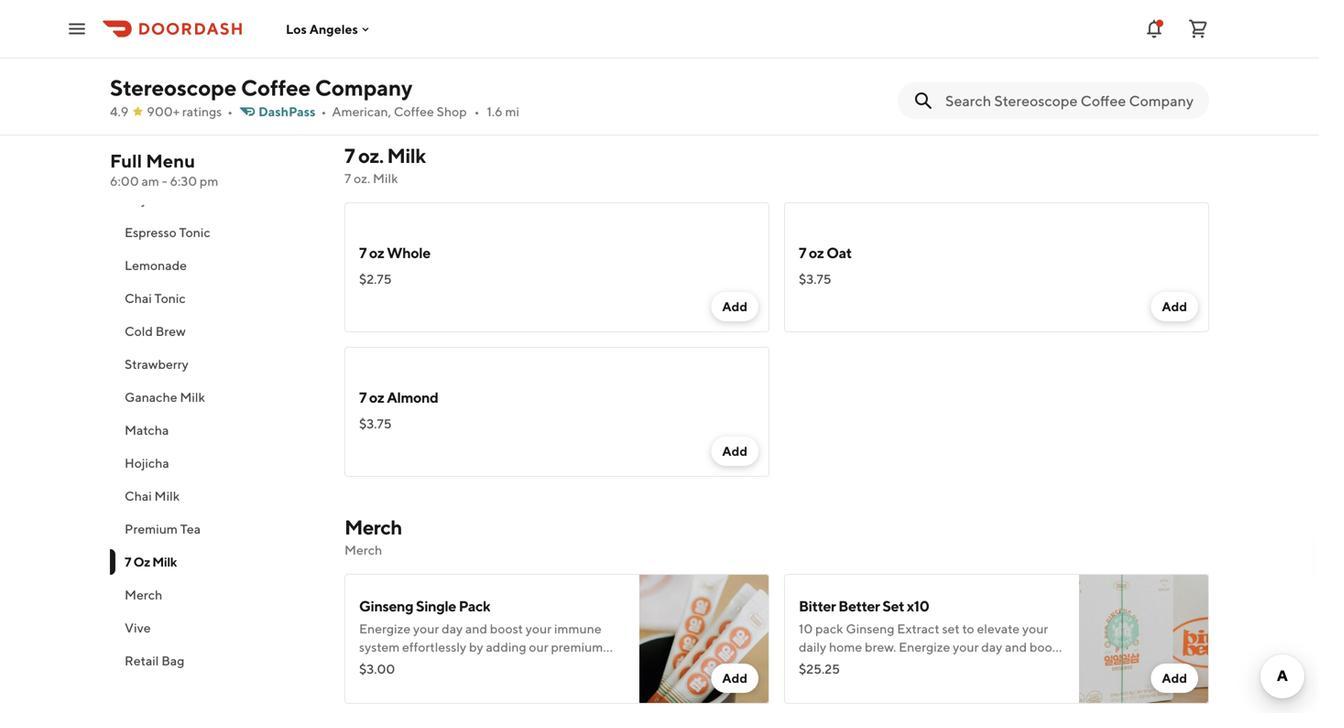 Task type: vqa. For each thing, say whether or not it's contained in the screenshot.
apply
no



Task type: locate. For each thing, give the bounding box(es) containing it.
tonic down royal milk tea button
[[179, 225, 210, 240]]

add for 7 oz oat
[[1162, 299, 1187, 314]]

notification bell image
[[1143, 18, 1165, 40]]

add button for 7 oz almond
[[711, 437, 759, 466]]

1 horizontal spatial coffee
[[394, 104, 434, 119]]

merch inside merch merch
[[344, 543, 382, 558]]

2 horizontal spatial •
[[474, 104, 480, 119]]

royal milk tea button
[[110, 183, 322, 216]]

oat
[[827, 244, 852, 262]]

1 vertical spatial chai
[[125, 489, 152, 504]]

oz left almond
[[369, 389, 384, 406]]

tonic for espresso tonic
[[179, 225, 210, 240]]

merch
[[344, 516, 402, 540], [344, 543, 382, 558], [125, 588, 162, 603]]

royal
[[125, 192, 158, 207]]

tonic up brew
[[154, 291, 186, 306]]

4.9
[[110, 104, 129, 119]]

0 vertical spatial chai
[[125, 291, 152, 306]]

hibiscus flowers image
[[639, 0, 770, 105]]

merch for merch merch
[[344, 516, 402, 540]]

royal milk tea
[[125, 192, 208, 207]]

chai for chai tonic
[[125, 291, 152, 306]]

los angeles
[[286, 21, 358, 36]]

dashpass
[[258, 104, 316, 119]]

pm
[[200, 174, 218, 189]]

$25.25
[[799, 662, 840, 677]]

7 oz oat
[[799, 244, 852, 262]]

1 horizontal spatial $3.75
[[799, 272, 831, 287]]

0 horizontal spatial coffee
[[241, 75, 311, 101]]

dashpass •
[[258, 104, 327, 119]]

7 for 7 oz oat
[[799, 244, 806, 262]]

add for 7 oz almond
[[722, 444, 748, 459]]

chai down hojicha
[[125, 489, 152, 504]]

$3.75 for almond
[[359, 416, 392, 431]]

oz for whole
[[369, 244, 384, 262]]

• right ratings
[[227, 104, 233, 119]]

7 oz almond
[[359, 389, 438, 406]]

bag
[[161, 654, 184, 669]]

7 oz. milk 7 oz. milk
[[344, 144, 426, 186]]

1 vertical spatial merch
[[344, 543, 382, 558]]

bitter better set x10
[[799, 598, 929, 615]]

$3.00
[[359, 662, 395, 677]]

menu
[[146, 150, 195, 172]]

tea down pm
[[188, 192, 208, 207]]

• right "dashpass"
[[321, 104, 327, 119]]

2 vertical spatial merch
[[125, 588, 162, 603]]

lemonade
[[125, 258, 187, 273]]

oz
[[133, 555, 150, 570]]

stereoscope
[[110, 75, 237, 101]]

coffee
[[241, 75, 311, 101], [394, 104, 434, 119]]

oz for almond
[[369, 389, 384, 406]]

1 vertical spatial tonic
[[154, 291, 186, 306]]

ginseng
[[359, 598, 413, 615]]

0 vertical spatial merch
[[344, 516, 402, 540]]

0 vertical spatial $3.75
[[799, 272, 831, 287]]

0 items, open order cart image
[[1187, 18, 1209, 40]]

tea
[[359, 22, 380, 38], [458, 22, 478, 38], [188, 192, 208, 207], [180, 522, 201, 537]]

premium tea
[[125, 522, 201, 537]]

full
[[110, 150, 142, 172]]

notes:
[[520, 22, 558, 38]]

2 chai from the top
[[125, 489, 152, 504]]

bitter
[[799, 598, 836, 615]]

tea left 'flavor'
[[458, 22, 478, 38]]

7
[[344, 144, 355, 168], [344, 171, 351, 186], [359, 244, 367, 262], [799, 244, 806, 262], [359, 389, 367, 406], [125, 555, 131, 570]]

chai up cold
[[125, 291, 152, 306]]

-
[[162, 174, 167, 189]]

milk
[[387, 144, 426, 168], [373, 171, 398, 186], [160, 192, 185, 207], [180, 390, 205, 405], [154, 489, 180, 504], [152, 555, 177, 570]]

7 for 7 oz milk
[[125, 555, 131, 570]]

brew
[[155, 324, 186, 339]]

oz left oat at the right
[[809, 244, 824, 262]]

premium tea button
[[110, 513, 322, 546]]

matcha
[[125, 423, 169, 438]]

7 for 7 oz. milk 7 oz. milk
[[344, 144, 355, 168]]

add
[[722, 299, 748, 314], [1162, 299, 1187, 314], [722, 444, 748, 459], [722, 671, 748, 686], [1162, 671, 1187, 686]]

hojicha button
[[110, 447, 322, 480]]

milk down the strawberry button at the left of page
[[180, 390, 205, 405]]

1 horizontal spatial •
[[321, 104, 327, 119]]

1 vertical spatial $3.75
[[359, 416, 392, 431]]

coffee left shop
[[394, 104, 434, 119]]

milk down american, coffee shop • 1.6 mi
[[387, 144, 426, 168]]

strawberry button
[[110, 348, 322, 381]]

0 vertical spatial coffee
[[241, 75, 311, 101]]

6:00
[[110, 174, 139, 189]]

$3.75
[[799, 272, 831, 287], [359, 416, 392, 431]]

angeles
[[309, 21, 358, 36]]

tea left type:
[[359, 22, 380, 38]]

$2.75
[[359, 272, 392, 287]]

oz.
[[358, 144, 384, 168], [354, 171, 370, 186]]

better
[[839, 598, 880, 615]]

$3.75 down 7 oz almond
[[359, 416, 392, 431]]

2 • from the left
[[321, 104, 327, 119]]

oz
[[369, 244, 384, 262], [809, 244, 824, 262], [369, 389, 384, 406]]

tonic
[[179, 225, 210, 240], [154, 291, 186, 306]]

merch inside button
[[125, 588, 162, 603]]

0 horizontal spatial •
[[227, 104, 233, 119]]

oz up $2.75
[[369, 244, 384, 262]]

0 vertical spatial tonic
[[179, 225, 210, 240]]

add button
[[711, 292, 759, 322], [1151, 292, 1198, 322], [711, 437, 759, 466], [711, 664, 759, 693], [1151, 664, 1198, 693]]

$3.75 down 7 oz oat in the top right of the page
[[799, 272, 831, 287]]

vive
[[125, 621, 151, 636]]

ginseng single pack image
[[639, 574, 770, 704]]

1 vertical spatial coffee
[[394, 104, 434, 119]]

coffee up "dashpass"
[[241, 75, 311, 101]]

cold brew button
[[110, 315, 322, 348]]

• left 1.6
[[474, 104, 480, 119]]

lemonade button
[[110, 249, 322, 282]]

flavor
[[481, 22, 517, 38]]

0 horizontal spatial $3.75
[[359, 416, 392, 431]]

chai
[[125, 291, 152, 306], [125, 489, 152, 504]]

company
[[315, 75, 413, 101]]

vive button
[[110, 612, 322, 645]]

1 chai from the top
[[125, 291, 152, 306]]

•
[[227, 104, 233, 119], [321, 104, 327, 119], [474, 104, 480, 119]]



Task type: describe. For each thing, give the bounding box(es) containing it.
stereoscope coffee company
[[110, 75, 413, 101]]

espresso tonic button
[[110, 216, 322, 249]]

herbal
[[416, 22, 455, 38]]

ganache
[[125, 390, 177, 405]]

add for 7 oz whole
[[722, 299, 748, 314]]

tea type: herbal tea flavor notes: bold, cranberries
[[359, 22, 591, 56]]

7 for 7 oz whole
[[359, 244, 367, 262]]

mi
[[505, 104, 519, 119]]

7 for 7 oz almond
[[359, 389, 367, 406]]

shop
[[437, 104, 467, 119]]

1 vertical spatial oz.
[[354, 171, 370, 186]]

american, coffee shop • 1.6 mi
[[332, 104, 519, 119]]

chai for chai milk
[[125, 489, 152, 504]]

7 oz milk
[[125, 555, 177, 570]]

tea right premium
[[180, 522, 201, 537]]

$3.75 for oat
[[799, 272, 831, 287]]

set
[[882, 598, 904, 615]]

ganache milk button
[[110, 381, 322, 414]]

strawberry
[[125, 357, 189, 372]]

pack
[[459, 598, 490, 615]]

type:
[[382, 22, 413, 38]]

merch for merch
[[125, 588, 162, 603]]

7 oz whole
[[359, 244, 430, 262]]

cold
[[125, 324, 153, 339]]

1 • from the left
[[227, 104, 233, 119]]

bitter better set x10 image
[[1079, 574, 1209, 704]]

open menu image
[[66, 18, 88, 40]]

retail bag
[[125, 654, 184, 669]]

ginseng single pack
[[359, 598, 490, 615]]

ganache milk
[[125, 390, 205, 405]]

almond
[[387, 389, 438, 406]]

6:30
[[170, 174, 197, 189]]

coffee for american,
[[394, 104, 434, 119]]

900+
[[147, 104, 180, 119]]

cranberries
[[359, 41, 427, 56]]

chai milk button
[[110, 480, 322, 513]]

matcha button
[[110, 414, 322, 447]]

cold brew
[[125, 324, 186, 339]]

3 • from the left
[[474, 104, 480, 119]]

add button for 7 oz oat
[[1151, 292, 1198, 322]]

american,
[[332, 104, 391, 119]]

milk right oz
[[152, 555, 177, 570]]

chai tonic button
[[110, 282, 322, 315]]

am
[[141, 174, 159, 189]]

full menu 6:00 am - 6:30 pm
[[110, 150, 218, 189]]

merch merch
[[344, 516, 402, 558]]

Item Search search field
[[945, 91, 1195, 111]]

espresso tonic
[[125, 225, 210, 240]]

retail bag button
[[110, 645, 322, 678]]

milk up the premium tea
[[154, 489, 180, 504]]

1.6
[[487, 104, 503, 119]]

add button for 7 oz whole
[[711, 292, 759, 322]]

900+ ratings •
[[147, 104, 233, 119]]

0 vertical spatial oz.
[[358, 144, 384, 168]]

retail
[[125, 654, 159, 669]]

premium
[[125, 522, 178, 537]]

hojicha
[[125, 456, 169, 471]]

ratings
[[182, 104, 222, 119]]

milk down 'american,'
[[373, 171, 398, 186]]

x10
[[907, 598, 929, 615]]

bold,
[[561, 22, 591, 38]]

oz for oat
[[809, 244, 824, 262]]

tonic for chai tonic
[[154, 291, 186, 306]]

merch button
[[110, 579, 322, 612]]

los angeles button
[[286, 21, 373, 36]]

whole
[[387, 244, 430, 262]]

chai tonic
[[125, 291, 186, 306]]

los
[[286, 21, 307, 36]]

coffee for stereoscope
[[241, 75, 311, 101]]

single
[[416, 598, 456, 615]]

chai milk
[[125, 489, 180, 504]]

espresso
[[125, 225, 177, 240]]

milk down -
[[160, 192, 185, 207]]



